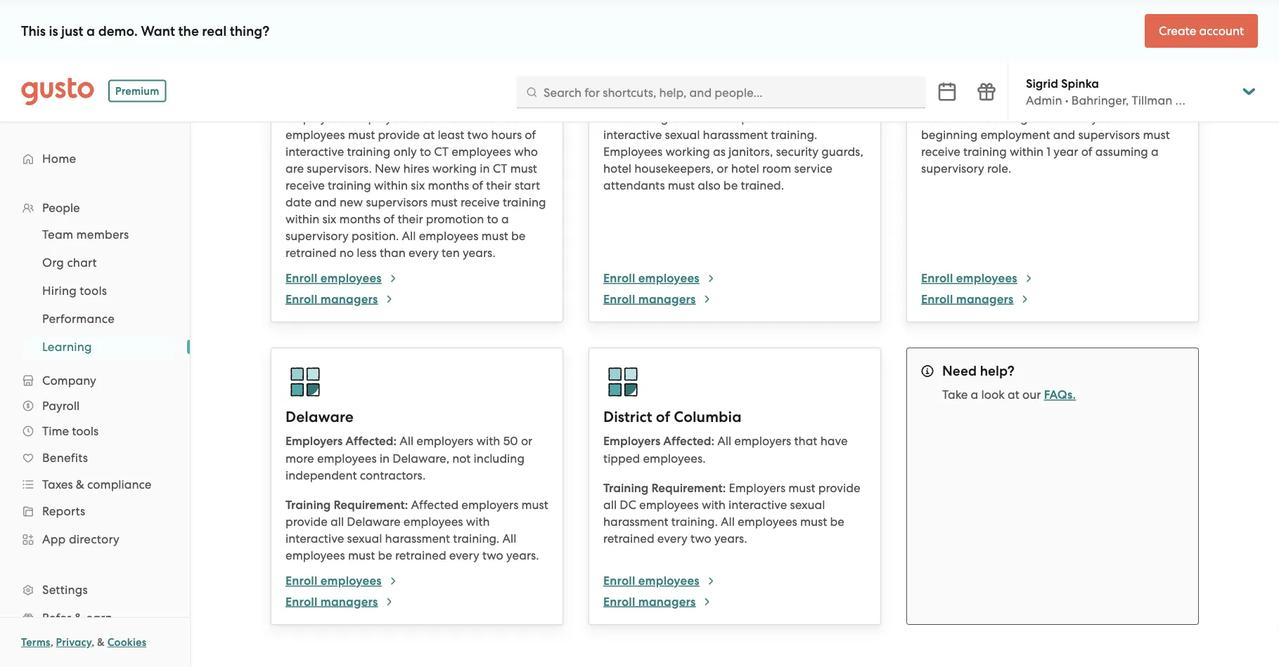 Task type: locate. For each thing, give the bounding box(es) containing it.
0 horizontal spatial training requirement:
[[285, 498, 408, 513]]

1 vertical spatial &
[[74, 612, 83, 626]]

working
[[665, 145, 710, 159], [432, 162, 477, 176]]

0 vertical spatial year
[[1092, 111, 1116, 125]]

employers inside all employers with 50 or more employees in delaware, not including independent contractors.
[[416, 435, 473, 449]]

based down global-search element
[[692, 111, 726, 125]]

this
[[21, 23, 46, 39]]

district
[[603, 409, 652, 426]]

in up promotion at the left top
[[480, 162, 490, 176]]

1 vertical spatial more
[[285, 452, 314, 466]]

enroll managers link
[[285, 291, 395, 308], [603, 291, 713, 308], [921, 291, 1031, 308], [285, 594, 395, 611], [603, 594, 713, 611]]

2 , from the left
[[92, 637, 94, 650]]

performance
[[42, 312, 115, 326]]

receive up date
[[285, 179, 325, 193]]

enroll
[[285, 271, 317, 286], [603, 271, 635, 286], [921, 271, 953, 286], [285, 292, 317, 307], [603, 292, 635, 307], [921, 292, 953, 307], [285, 574, 317, 589], [603, 574, 635, 589], [285, 595, 317, 610], [603, 595, 635, 610]]

of up who
[[525, 128, 536, 142]]

training requirement: down 'independent'
[[285, 498, 408, 513]]

with
[[471, 60, 494, 74], [1039, 77, 1062, 91], [411, 111, 435, 125], [794, 111, 818, 125], [476, 435, 500, 449], [702, 499, 726, 513], [466, 515, 490, 529]]

in up the contractors.
[[380, 452, 390, 466]]

supervisory up no
[[285, 229, 349, 243]]

team members
[[42, 228, 129, 242]]

2 vertical spatial years.
[[506, 549, 539, 563]]

0 vertical spatial based
[[491, 94, 525, 108]]

tools inside time tools dropdown button
[[72, 425, 99, 439]]

with down the not
[[466, 515, 490, 529]]

tools
[[80, 284, 107, 298], [72, 425, 99, 439]]

home link
[[14, 146, 176, 172]]

attendants
[[603, 179, 665, 193]]

0 horizontal spatial six
[[322, 212, 336, 226]]

supervisors up assuming
[[1078, 128, 1140, 142]]

tools inside the hiring tools link
[[80, 284, 107, 298]]

than down ct-
[[460, 111, 486, 125]]

training requirement: up dc
[[603, 481, 726, 496]]

training. inside the affected employers must provide all delaware employees with interactive sexual harassment training. all employees must be retrained every two years.
[[453, 532, 500, 546]]

provide inside employers must provide all washington-based supervisors with interactive sexual harassment training. employees working as janitors, security guards, hotel housekeepers, or hotel room service attendants must also be trained.
[[818, 94, 860, 108]]

0 horizontal spatial every
[[409, 246, 439, 260]]

sigrid spinka admin • bahringer, tillman and oga
[[1026, 76, 1225, 107]]

to left ct-
[[441, 94, 452, 108]]

1 horizontal spatial based
[[692, 111, 726, 125]]

employers left that
[[734, 435, 791, 449]]

2 vertical spatial to
[[487, 212, 498, 226]]

0 horizontal spatial training
[[285, 498, 331, 513]]

all left dc
[[603, 499, 617, 513]]

& right taxes
[[76, 478, 84, 492]]

employers affected: up 'independent'
[[285, 435, 397, 449]]

months up promotion at the left top
[[428, 179, 469, 193]]

look
[[981, 388, 1005, 402]]

two inside the affected employers must provide all delaware employees with interactive sexual harassment training. all employees must be retrained every two years.
[[482, 549, 503, 563]]

1 vertical spatial working
[[432, 162, 477, 176]]

are
[[285, 162, 304, 176]]

0 vertical spatial and
[[1175, 93, 1197, 107]]

0 horizontal spatial hours
[[285, 94, 316, 108]]

& for earn
[[74, 612, 83, 626]]

harassment inside employers must provide all washington-based supervisors with interactive sexual harassment training. employees working as janitors, security guards, hotel housekeepers, or hotel room service attendants must also be trained.
[[703, 128, 768, 142]]

retrained down affected
[[395, 549, 446, 563]]

1 horizontal spatial least
[[469, 77, 496, 91]]

1 list from the top
[[0, 145, 190, 668]]

faqs.
[[1044, 388, 1076, 403]]

0 horizontal spatial supervisory
[[285, 229, 349, 243]]

training down 'independent'
[[285, 498, 331, 513]]

employees. up are
[[285, 111, 348, 125]]

working inside employers must provide all washington-based supervisors with interactive sexual harassment training. employees working as janitors, security guards, hotel housekeepers, or hotel room service attendants must also be trained.
[[665, 145, 710, 159]]

enroll employees button
[[285, 270, 399, 291], [603, 270, 716, 291], [921, 270, 1034, 291], [285, 573, 399, 594], [603, 573, 716, 594]]

1 vertical spatial and
[[1053, 128, 1075, 142]]

six down hires
[[411, 179, 425, 193]]

1 vertical spatial year
[[1054, 145, 1078, 159]]

independent
[[285, 469, 357, 483]]

1 vertical spatial in
[[380, 452, 390, 466]]

&
[[76, 478, 84, 492], [74, 612, 83, 626], [97, 637, 105, 650]]

harassment down dc
[[603, 515, 668, 529]]

all
[[402, 229, 416, 243], [400, 435, 414, 449], [717, 435, 731, 449], [721, 515, 735, 529], [502, 532, 516, 546]]

employees
[[603, 145, 663, 159]]

privacy
[[56, 637, 92, 650]]

0 horizontal spatial ,
[[50, 637, 53, 650]]

all employers that have tipped employees.
[[603, 435, 848, 466]]

0 horizontal spatial working
[[432, 162, 477, 176]]

0 vertical spatial years.
[[463, 246, 496, 260]]

or inside employers must provide all washington-based supervisors with interactive sexual harassment training. employees working as janitors, security guards, hotel housekeepers, or hotel room service attendants must also be trained.
[[717, 162, 728, 176]]

1 horizontal spatial supervisory
[[921, 162, 984, 176]]

months down new
[[339, 212, 381, 226]]

1 horizontal spatial employees.
[[643, 452, 706, 466]]

time tools button
[[14, 419, 176, 444]]

sexual down that
[[790, 499, 825, 513]]

,
[[50, 637, 53, 650], [92, 637, 94, 650]]

hours up are
[[285, 94, 316, 108]]

1 horizontal spatial years.
[[506, 549, 539, 563]]

managers for employers must provide all washington-based supervisors with interactive sexual harassment training. employees working as janitors, security guards, hotel housekeepers, or hotel room service attendants must also be trained.
[[638, 292, 696, 307]]

with up security
[[794, 111, 818, 125]]

our
[[1022, 388, 1041, 402]]

requirement: down the contractors.
[[334, 498, 408, 513]]

in inside employers with three or more employees must provide at least two hours of interactive training to all ct-based employees. employers with less than three employees must provide at least two hours of interactive training only to ct employees who are supervisors. new hires working in ct must receive training within six months of their start date and new supervisors must receive training within six months of their promotion to a supervisory position. all employees must be retrained no less than every ten years.
[[480, 162, 490, 176]]

employers affected: for district of columbia
[[603, 435, 714, 449]]

with up only
[[411, 111, 435, 125]]

district of columbia
[[603, 409, 742, 426]]

1 horizontal spatial affected:
[[663, 435, 714, 449]]

0 horizontal spatial in
[[380, 452, 390, 466]]

enroll employees button for employers must provide all maine employees with interactive sexual harassment training. new employees must receive the training within one year of beginning employment and supervisors must receive training within 1 year of assuming a supervisory role.
[[921, 270, 1034, 291]]

harassment down "maine"
[[921, 94, 986, 108]]

& left earn
[[74, 612, 83, 626]]

retrained left no
[[285, 246, 337, 260]]

employees
[[317, 77, 377, 91], [976, 77, 1036, 91], [1067, 94, 1127, 108], [285, 128, 345, 142], [452, 145, 511, 159], [419, 229, 478, 243], [320, 271, 382, 286], [638, 271, 699, 286], [956, 271, 1017, 286], [317, 452, 377, 466], [639, 499, 699, 513], [403, 515, 463, 529], [738, 515, 797, 529], [285, 549, 345, 563], [320, 574, 382, 589], [638, 574, 699, 589]]

2 horizontal spatial years.
[[714, 532, 747, 546]]

1 vertical spatial delaware
[[347, 515, 401, 529]]

be inside the affected employers must provide all delaware employees with interactive sexual harassment training. all employees must be retrained every two years.
[[378, 549, 392, 563]]

0 vertical spatial the
[[178, 23, 199, 39]]

retrained inside employers with three or more employees must provide at least two hours of interactive training to all ct-based employees. employers with less than three employees must provide at least two hours of interactive training only to ct employees who are supervisors. new hires working in ct must receive training within six months of their start date and new supervisors must receive training within six months of their promotion to a supervisory position. all employees must be retrained no less than every ten years.
[[285, 246, 337, 260]]

and left new
[[314, 195, 337, 210]]

requirement: for district of columbia
[[651, 481, 726, 496]]

list containing team members
[[0, 221, 190, 361]]

affected: up the contractors.
[[345, 435, 397, 449]]

tools down org chart link
[[80, 284, 107, 298]]

new down only
[[375, 162, 400, 176]]

employers affected: down the district of columbia
[[603, 435, 714, 449]]

only
[[393, 145, 417, 159]]

working up the housekeepers,
[[665, 145, 710, 159]]

settings link
[[14, 578, 176, 603]]

sexual down the contractors.
[[347, 532, 382, 546]]

all inside employers with three or more employees must provide at least two hours of interactive training to all ct-based employees. employers with less than three employees must provide at least two hours of interactive training only to ct employees who are supervisors. new hires working in ct must receive training within six months of their start date and new supervisors must receive training within six months of their promotion to a supervisory position. all employees must be retrained no less than every ten years.
[[402, 229, 416, 243]]

refer & earn
[[42, 612, 112, 626]]

1 , from the left
[[50, 637, 53, 650]]

app directory link
[[14, 527, 176, 553]]

0 vertical spatial every
[[409, 246, 439, 260]]

2 vertical spatial or
[[521, 435, 532, 449]]

1 horizontal spatial months
[[428, 179, 469, 193]]

enroll employees for employers with three or more employees must provide at least two hours of interactive training to all ct-based employees. employers with less than three employees must provide at least two hours of interactive training only to ct employees who are supervisors. new hires working in ct must receive training within six months of their start date and new supervisors must receive training within six months of their promotion to a supervisory position. all employees must be retrained no less than every ten years.
[[285, 271, 382, 286]]

global-search element
[[516, 76, 926, 109]]

years. inside employers with three or more employees must provide at least two hours of interactive training to all ct-based employees. employers with less than three employees must provide at least two hours of interactive training only to ct employees who are supervisors. new hires working in ct must receive training within six months of their start date and new supervisors must receive training within six months of their promotion to a supervisory position. all employees must be retrained no less than every ten years.
[[463, 246, 496, 260]]

2 employers affected: from the left
[[603, 435, 714, 449]]

admin
[[1026, 93, 1062, 107]]

or
[[529, 60, 541, 74], [717, 162, 728, 176], [521, 435, 532, 449]]

enroll managers button for employers must provide all washington-based supervisors with interactive sexual harassment training. employees working as janitors, security guards, hotel housekeepers, or hotel room service attendants must also be trained.
[[603, 291, 713, 308]]

2 horizontal spatial and
[[1175, 93, 1197, 107]]

, down the "refer & earn" link
[[92, 637, 94, 650]]

harassment down affected
[[385, 532, 450, 546]]

1 horizontal spatial to
[[441, 94, 452, 108]]

sexual inside employers must provide all dc employees with interactive sexual harassment training. all employees must be retrained every two years.
[[790, 499, 825, 513]]

sexual
[[1127, 77, 1162, 91], [665, 128, 700, 142], [790, 499, 825, 513], [347, 532, 382, 546]]

and inside sigrid spinka admin • bahringer, tillman and oga
[[1175, 93, 1197, 107]]

be inside employers with three or more employees must provide at least two hours of interactive training to all ct-based employees. employers with less than three employees must provide at least two hours of interactive training only to ct employees who are supervisors. new hires working in ct must receive training within six months of their start date and new supervisors must receive training within six months of their promotion to a supervisory position. all employees must be retrained no less than every ten years.
[[511, 229, 526, 243]]

six
[[411, 179, 425, 193], [322, 212, 336, 226]]

0 vertical spatial months
[[428, 179, 469, 193]]

1 vertical spatial to
[[420, 145, 431, 159]]

0 horizontal spatial employers affected:
[[285, 435, 397, 449]]

thing?
[[230, 23, 269, 39]]

create account link
[[1145, 14, 1258, 48]]

training up dc
[[603, 481, 649, 496]]

with up admin
[[1039, 77, 1062, 91]]

least
[[469, 77, 496, 91], [438, 128, 464, 142]]

0 horizontal spatial new
[[375, 162, 400, 176]]

enroll managers for employers with three or more employees must provide at least two hours of interactive training to all ct-based employees. employers with less than three employees must provide at least two hours of interactive training only to ct employees who are supervisors. new hires working in ct must receive training within six months of their start date and new supervisors must receive training within six months of their promotion to a supervisory position. all employees must be retrained no less than every ten years.
[[285, 292, 378, 307]]

0 horizontal spatial years.
[[463, 246, 496, 260]]

& inside dropdown button
[[76, 478, 84, 492]]

1 hotel from the left
[[603, 162, 631, 176]]

supervisory down beginning
[[921, 162, 984, 176]]

employees.
[[285, 111, 348, 125], [643, 452, 706, 466]]

all inside the affected employers must provide all delaware employees with interactive sexual harassment training. all employees must be retrained every two years.
[[330, 515, 344, 529]]

reports
[[42, 505, 85, 519]]

employers inside all employers that have tipped employees.
[[734, 435, 791, 449]]

0 vertical spatial supervisors
[[729, 111, 791, 125]]

training
[[395, 94, 438, 108], [984, 111, 1028, 125], [347, 145, 390, 159], [963, 145, 1007, 159], [328, 179, 371, 193], [503, 195, 546, 210]]

than down the "position."
[[380, 246, 406, 260]]

1 horizontal spatial new
[[1039, 94, 1064, 108]]

0 horizontal spatial months
[[339, 212, 381, 226]]

2 affected: from the left
[[663, 435, 714, 449]]

delaware up 'independent'
[[285, 409, 354, 426]]

app
[[42, 533, 66, 547]]

& down earn
[[97, 637, 105, 650]]

0 horizontal spatial affected:
[[345, 435, 397, 449]]

1 horizontal spatial supervisors
[[729, 111, 791, 125]]

tools down payroll dropdown button
[[72, 425, 99, 439]]

0 vertical spatial at
[[454, 77, 466, 91]]

working right hires
[[432, 162, 477, 176]]

requirement:
[[651, 481, 726, 496], [334, 498, 408, 513]]

1 vertical spatial retrained
[[603, 532, 654, 546]]

based up who
[[491, 94, 525, 108]]

managers for employers must provide all maine employees with interactive sexual harassment training. new employees must receive the training within one year of beginning employment and supervisors must receive training within 1 year of assuming a supervisory role.
[[956, 292, 1014, 307]]

affected: for district of columbia
[[663, 435, 714, 449]]

all inside employers must provide all dc employees with interactive sexual harassment training. all employees must be retrained every two years.
[[603, 499, 617, 513]]

a left look
[[971, 388, 978, 402]]

1 vertical spatial requirement:
[[334, 498, 408, 513]]

2 vertical spatial retrained
[[395, 549, 446, 563]]

assuming
[[1095, 145, 1148, 159]]

training requirement: for district of columbia
[[603, 481, 726, 496]]

0 vertical spatial hours
[[285, 94, 316, 108]]

year down bahringer,
[[1092, 111, 1116, 125]]

hotel down janitors,
[[731, 162, 759, 176]]

employers inside employers must provide all maine employees with interactive sexual harassment training. new employees must receive the training within one year of beginning employment and supervisors must receive training within 1 year of assuming a supervisory role.
[[1047, 60, 1103, 74]]

0 horizontal spatial supervisors
[[366, 195, 428, 210]]

all
[[921, 77, 935, 91], [455, 94, 469, 108], [603, 111, 617, 125], [603, 499, 617, 513], [330, 515, 344, 529]]

1 vertical spatial years.
[[714, 532, 747, 546]]

need
[[942, 363, 977, 379]]

years. inside the affected employers must provide all delaware employees with interactive sexual harassment training. all employees must be retrained every two years.
[[506, 549, 539, 563]]

all up employees
[[603, 111, 617, 125]]

enroll employees link for employers must provide all washington-based supervisors with interactive sexual harassment training. employees working as janitors, security guards, hotel housekeepers, or hotel room service attendants must also be trained.
[[603, 270, 716, 291]]

and
[[1175, 93, 1197, 107], [1053, 128, 1075, 142], [314, 195, 337, 210]]

all inside employers must provide all washington-based supervisors with interactive sexual harassment training. employees working as janitors, security guards, hotel housekeepers, or hotel room service attendants must also be trained.
[[603, 111, 617, 125]]

list
[[0, 145, 190, 668], [0, 221, 190, 361]]

take
[[942, 388, 968, 402]]

2 more from the top
[[285, 452, 314, 466]]

retrained inside employers must provide all dc employees with interactive sexual harassment training. all employees must be retrained every two years.
[[603, 532, 654, 546]]

1 horizontal spatial less
[[438, 111, 457, 125]]

all inside employers must provide all maine employees with interactive sexual harassment training. new employees must receive the training within one year of beginning employment and supervisors must receive training within 1 year of assuming a supervisory role.
[[921, 77, 935, 91]]

0 vertical spatial tools
[[80, 284, 107, 298]]

2 list from the top
[[0, 221, 190, 361]]

1 vertical spatial supervisory
[[285, 229, 349, 243]]

1 horizontal spatial working
[[665, 145, 710, 159]]

enroll employees button for employers with three or more employees must provide at least two hours of interactive training to all ct-based employees. employers with less than three employees must provide at least two hours of interactive training only to ct employees who are supervisors. new hires working in ct must receive training within six months of their start date and new supervisors must receive training within six months of their promotion to a supervisory position. all employees must be retrained no less than every ten years.
[[285, 270, 399, 291]]

employees. inside employers with three or more employees must provide at least two hours of interactive training to all ct-based employees. employers with less than three employees must provide at least two hours of interactive training only to ct employees who are supervisors. new hires working in ct must receive training within six months of their start date and new supervisors must receive training within six months of their promotion to a supervisory position. all employees must be retrained no less than every ten years.
[[285, 111, 348, 125]]

0 vertical spatial or
[[529, 60, 541, 74]]

interactive inside employers must provide all maine employees with interactive sexual harassment training. new employees must receive the training within one year of beginning employment and supervisors must receive training within 1 year of assuming a supervisory role.
[[1065, 77, 1124, 91]]

be
[[723, 179, 738, 193], [511, 229, 526, 243], [830, 515, 844, 529], [378, 549, 392, 563]]

of right district
[[656, 409, 670, 426]]

2 horizontal spatial to
[[487, 212, 498, 226]]

sexual up tillman
[[1127, 77, 1162, 91]]

1 affected: from the left
[[345, 435, 397, 449]]

2 vertical spatial at
[[1008, 388, 1019, 402]]

1 horizontal spatial and
[[1053, 128, 1075, 142]]

sexual down 'washington-'
[[665, 128, 700, 142]]

is
[[49, 23, 58, 39]]

a
[[87, 23, 95, 39], [1151, 145, 1159, 159], [501, 212, 509, 226], [971, 388, 978, 402]]

2 horizontal spatial every
[[657, 532, 687, 546]]

0 vertical spatial less
[[438, 111, 457, 125]]

to up hires
[[420, 145, 431, 159]]

0 horizontal spatial at
[[423, 128, 435, 142]]

employees inside all employers with 50 or more employees in delaware, not including independent contractors.
[[317, 452, 377, 466]]

training up new
[[328, 179, 371, 193]]

list containing home
[[0, 145, 190, 668]]

new
[[340, 195, 363, 210]]

0 vertical spatial three
[[497, 60, 526, 74]]

employers for delaware
[[416, 435, 473, 449]]

also
[[698, 179, 720, 193]]

supervisors up janitors,
[[729, 111, 791, 125]]

1 more from the top
[[285, 77, 314, 91]]

0 vertical spatial working
[[665, 145, 710, 159]]

0 horizontal spatial based
[[491, 94, 525, 108]]

home
[[42, 152, 76, 166]]

1 vertical spatial supervisors
[[1078, 128, 1140, 142]]

1 employers affected: from the left
[[285, 435, 397, 449]]

org chart link
[[25, 250, 176, 276]]

employers down including
[[461, 498, 518, 512]]

months
[[428, 179, 469, 193], [339, 212, 381, 226]]

retrained down dc
[[603, 532, 654, 546]]

ten
[[442, 246, 460, 260]]

all for employers must provide all dc employees with interactive sexual harassment training. all employees must be retrained every two years.
[[603, 499, 617, 513]]

at
[[454, 77, 466, 91], [423, 128, 435, 142], [1008, 388, 1019, 402]]

affected: down the district of columbia
[[663, 435, 714, 449]]

their up the "position."
[[398, 212, 423, 226]]

0 horizontal spatial least
[[438, 128, 464, 142]]

0 vertical spatial delaware
[[285, 409, 354, 426]]

team
[[42, 228, 73, 242]]

provide inside employers must provide all maine employees with interactive sexual harassment training. new employees must receive the training within one year of beginning employment and supervisors must receive training within 1 year of assuming a supervisory role.
[[1136, 60, 1178, 74]]

1 vertical spatial training requirement:
[[285, 498, 408, 513]]

employers up the not
[[416, 435, 473, 449]]

provide inside the affected employers must provide all delaware employees with interactive sexual harassment training. all employees must be retrained every two years.
[[285, 515, 328, 529]]

supervisors.
[[307, 162, 372, 176]]

every
[[409, 246, 439, 260], [657, 532, 687, 546], [449, 549, 479, 563]]

0 horizontal spatial their
[[398, 212, 423, 226]]

reports link
[[14, 499, 176, 525]]

1 horizontal spatial the
[[963, 111, 981, 125]]

provide
[[1136, 60, 1178, 74], [409, 77, 452, 91], [818, 94, 860, 108], [378, 128, 420, 142], [818, 481, 860, 495], [285, 515, 328, 529]]

with down all employers that have tipped employees.
[[702, 499, 726, 513]]

hours up who
[[491, 128, 522, 142]]

1 vertical spatial employees.
[[643, 452, 706, 466]]

1 horizontal spatial every
[[449, 549, 479, 563]]

and left oga
[[1175, 93, 1197, 107]]

years. inside employers must provide all dc employees with interactive sexual harassment training. all employees must be retrained every two years.
[[714, 532, 747, 546]]

training for district of columbia
[[603, 481, 649, 496]]

2 hotel from the left
[[731, 162, 759, 176]]

a right the just
[[87, 23, 95, 39]]

employers inside employers must provide all dc employees with interactive sexual harassment training. all employees must be retrained every two years.
[[729, 481, 785, 495]]

delaware down the contractors.
[[347, 515, 401, 529]]

training.
[[989, 94, 1036, 108], [771, 128, 817, 142], [671, 515, 718, 529], [453, 532, 500, 546]]

enroll managers button
[[285, 291, 395, 308], [603, 291, 713, 308], [921, 291, 1031, 308], [285, 594, 395, 611], [603, 594, 713, 611]]

all left "maine"
[[921, 77, 935, 91]]

1 horizontal spatial year
[[1092, 111, 1116, 125]]

0 vertical spatial ct
[[434, 145, 449, 159]]

1 vertical spatial ct
[[493, 162, 507, 176]]

harassment inside employers must provide all maine employees with interactive sexual harassment training. new employees must receive the training within one year of beginning employment and supervisors must receive training within 1 year of assuming a supervisory role.
[[921, 94, 986, 108]]

, left the privacy link
[[50, 637, 53, 650]]

enroll employees for employers must provide all washington-based supervisors with interactive sexual harassment training. employees working as janitors, security guards, hotel housekeepers, or hotel room service attendants must also be trained.
[[603, 271, 699, 286]]

enroll managers link for employers must provide all washington-based supervisors with interactive sexual harassment training. employees working as janitors, security guards, hotel housekeepers, or hotel room service attendants must also be trained.
[[603, 291, 713, 308]]

1 vertical spatial based
[[692, 111, 726, 125]]

1 horizontal spatial employers affected:
[[603, 435, 714, 449]]

year
[[1092, 111, 1116, 125], [1054, 145, 1078, 159]]

to right promotion at the left top
[[487, 212, 498, 226]]

new left •
[[1039, 94, 1064, 108]]

within down hires
[[374, 179, 408, 193]]

based inside employers with three or more employees must provide at least two hours of interactive training to all ct-based employees. employers with less than three employees must provide at least two hours of interactive training only to ct employees who are supervisors. new hires working in ct must receive training within six months of their start date and new supervisors must receive training within six months of their promotion to a supervisory position. all employees must be retrained no less than every ten years.
[[491, 94, 525, 108]]

0 vertical spatial in
[[480, 162, 490, 176]]

a right assuming
[[1151, 145, 1159, 159]]

based
[[491, 94, 525, 108], [692, 111, 726, 125]]

training up role. at top right
[[963, 145, 1007, 159]]

requirement: down all employers that have tipped employees.
[[651, 481, 726, 496]]

0 horizontal spatial less
[[357, 246, 377, 260]]

create account
[[1159, 24, 1244, 38]]

all down 'independent'
[[330, 515, 344, 529]]

training. inside employers must provide all dc employees with interactive sexual harassment training. all employees must be retrained every two years.
[[671, 515, 718, 529]]

with up including
[[476, 435, 500, 449]]

1 vertical spatial tools
[[72, 425, 99, 439]]

0 vertical spatial requirement:
[[651, 481, 726, 496]]

retrained inside the affected employers must provide all delaware employees with interactive sexual harassment training. all employees must be retrained every two years.
[[395, 549, 446, 563]]

0 vertical spatial least
[[469, 77, 496, 91]]

all inside employers with three or more employees must provide at least two hours of interactive training to all ct-based employees. employers with less than three employees must provide at least two hours of interactive training only to ct employees who are supervisors. new hires working in ct must receive training within six months of their start date and new supervisors must receive training within six months of their promotion to a supervisory position. all employees must be retrained no less than every ten years.
[[455, 94, 469, 108]]

hotel down employees
[[603, 162, 631, 176]]

supervisors down hires
[[366, 195, 428, 210]]

1 vertical spatial every
[[657, 532, 687, 546]]

hotel
[[603, 162, 631, 176], [731, 162, 759, 176]]

training. inside employers must provide all maine employees with interactive sexual harassment training. new employees must receive the training within one year of beginning employment and supervisors must receive training within 1 year of assuming a supervisory role.
[[989, 94, 1036, 108]]

their left start
[[486, 179, 512, 193]]

1 horizontal spatial in
[[480, 162, 490, 176]]

enroll managers link for employers with three or more employees must provide at least two hours of interactive training to all ct-based employees. employers with less than three employees must provide at least two hours of interactive training only to ct employees who are supervisors. new hires working in ct must receive training within six months of their start date and new supervisors must receive training within six months of their promotion to a supervisory position. all employees must be retrained no less than every ten years.
[[285, 291, 395, 308]]

or inside all employers with 50 or more employees in delaware, not including independent contractors.
[[521, 435, 532, 449]]

six down "supervisors."
[[322, 212, 336, 226]]

0 horizontal spatial employees.
[[285, 111, 348, 125]]

training
[[603, 481, 649, 496], [285, 498, 331, 513]]

and down one
[[1053, 128, 1075, 142]]

a right promotion at the left top
[[501, 212, 509, 226]]

1 vertical spatial least
[[438, 128, 464, 142]]

0 vertical spatial training requirement:
[[603, 481, 726, 496]]

0 vertical spatial supervisory
[[921, 162, 984, 176]]

receive
[[921, 111, 960, 125], [921, 145, 960, 159], [285, 179, 325, 193], [460, 195, 500, 210]]

working inside employers with three or more employees must provide at least two hours of interactive training to all ct-based employees. employers with less than three employees must provide at least two hours of interactive training only to ct employees who are supervisors. new hires working in ct must receive training within six months of their start date and new supervisors must receive training within six months of their promotion to a supervisory position. all employees must be retrained no less than every ten years.
[[432, 162, 477, 176]]

0 vertical spatial retrained
[[285, 246, 337, 260]]



Task type: vqa. For each thing, say whether or not it's contained in the screenshot.
the 0 selected on the left
no



Task type: describe. For each thing, give the bounding box(es) containing it.
time tools
[[42, 425, 99, 439]]

1
[[1046, 145, 1051, 159]]

1 vertical spatial hours
[[491, 128, 522, 142]]

beginning
[[921, 128, 978, 142]]

all for employers must provide all washington-based supervisors with interactive sexual harassment training. employees working as janitors, security guards, hotel housekeepers, or hotel room service attendants must also be trained.
[[603, 111, 617, 125]]

every inside employers must provide all dc employees with interactive sexual harassment training. all employees must be retrained every two years.
[[657, 532, 687, 546]]

employees. inside all employers that have tipped employees.
[[643, 452, 706, 466]]

harassment inside the affected employers must provide all delaware employees with interactive sexual harassment training. all employees must be retrained every two years.
[[385, 532, 450, 546]]

tools for hiring tools
[[80, 284, 107, 298]]

oga
[[1200, 93, 1225, 107]]

sexual inside the affected employers must provide all delaware employees with interactive sexual harassment training. all employees must be retrained every two years.
[[347, 532, 382, 546]]

sexual inside employers must provide all washington-based supervisors with interactive sexual harassment training. employees working as janitors, security guards, hotel housekeepers, or hotel room service attendants must also be trained.
[[665, 128, 700, 142]]

help?
[[980, 363, 1014, 379]]

promotion
[[426, 212, 484, 226]]

1 vertical spatial less
[[357, 246, 377, 260]]

training for delaware
[[285, 498, 331, 513]]

as
[[713, 145, 726, 159]]

of up the "position."
[[383, 212, 395, 226]]

tools for time tools
[[72, 425, 99, 439]]

including
[[474, 452, 524, 466]]

this is just a demo. want the real thing?
[[21, 23, 269, 39]]

2 vertical spatial &
[[97, 637, 105, 650]]

employers for district of columbia
[[734, 435, 791, 449]]

training down start
[[503, 195, 546, 210]]

a inside employers must provide all maine employees with interactive sexual harassment training. new employees must receive the training within one year of beginning employment and supervisors must receive training within 1 year of assuming a supervisory role.
[[1151, 145, 1159, 159]]

provide inside employers must provide all dc employees with interactive sexual harassment training. all employees must be retrained every two years.
[[818, 481, 860, 495]]

within down employment
[[1010, 145, 1044, 159]]

maine
[[937, 77, 973, 91]]

want
[[141, 23, 175, 39]]

sexual inside employers must provide all maine employees with interactive sexual harassment training. new employees must receive the training within one year of beginning employment and supervisors must receive training within 1 year of assuming a supervisory role.
[[1127, 77, 1162, 91]]

take a look at our faqs.
[[942, 388, 1076, 403]]

with up ct-
[[471, 60, 494, 74]]

benefits link
[[14, 446, 176, 471]]

1 vertical spatial their
[[398, 212, 423, 226]]

settings
[[42, 584, 88, 598]]

every inside employers with three or more employees must provide at least two hours of interactive training to all ct-based employees. employers with less than three employees must provide at least two hours of interactive training only to ct employees who are supervisors. new hires working in ct must receive training within six months of their start date and new supervisors must receive training within six months of their promotion to a supervisory position. all employees must be retrained no less than every ten years.
[[409, 246, 439, 260]]

supervisors inside employers with three or more employees must provide at least two hours of interactive training to all ct-based employees. employers with less than three employees must provide at least two hours of interactive training only to ct employees who are supervisors. new hires working in ct must receive training within six months of their start date and new supervisors must receive training within six months of their promotion to a supervisory position. all employees must be retrained no less than every ten years.
[[366, 195, 428, 210]]

columbia
[[674, 409, 742, 426]]

0 vertical spatial to
[[441, 94, 452, 108]]

start
[[514, 179, 540, 193]]

employers must provide all maine employees with interactive sexual harassment training. new employees must receive the training within one year of beginning employment and supervisors must receive training within 1 year of assuming a supervisory role.
[[921, 60, 1178, 176]]

hiring tools
[[42, 284, 107, 298]]

more inside all employers with 50 or more employees in delaware, not including independent contractors.
[[285, 452, 314, 466]]

of up promotion at the left top
[[472, 179, 483, 193]]

home image
[[21, 78, 94, 106]]

org
[[42, 256, 64, 270]]

all inside the affected employers must provide all delaware employees with interactive sexual harassment training. all employees must be retrained every two years.
[[502, 532, 516, 546]]

of down sigrid spinka admin • bahringer, tillman and oga
[[1119, 111, 1130, 125]]

sigrid
[[1026, 76, 1058, 91]]

supervisors inside employers must provide all maine employees with interactive sexual harassment training. new employees must receive the training within one year of beginning employment and supervisors must receive training within 1 year of assuming a supervisory role.
[[1078, 128, 1140, 142]]

supervisory inside employers with three or more employees must provide at least two hours of interactive training to all ct-based employees. employers with less than three employees must provide at least two hours of interactive training only to ct employees who are supervisors. new hires working in ct must receive training within six months of their start date and new supervisors must receive training within six months of their promotion to a supervisory position. all employees must be retrained no less than every ten years.
[[285, 229, 349, 243]]

training. inside employers must provide all washington-based supervisors with interactive sexual harassment training. employees working as janitors, security guards, hotel housekeepers, or hotel room service attendants must also be trained.
[[771, 128, 817, 142]]

1 horizontal spatial six
[[411, 179, 425, 193]]

taxes & compliance
[[42, 478, 151, 492]]

one
[[1068, 111, 1089, 125]]

learning
[[42, 340, 92, 354]]

terms , privacy , & cookies
[[21, 637, 146, 650]]

1 horizontal spatial their
[[486, 179, 512, 193]]

directory
[[69, 533, 120, 547]]

hires
[[403, 162, 429, 176]]

based inside employers must provide all washington-based supervisors with interactive sexual harassment training. employees working as janitors, security guards, hotel housekeepers, or hotel room service attendants must also be trained.
[[692, 111, 726, 125]]

that
[[794, 435, 817, 449]]

ct-
[[472, 94, 491, 108]]

with inside employers must provide all washington-based supervisors with interactive sexual harassment training. employees working as janitors, security guards, hotel housekeepers, or hotel room service attendants must also be trained.
[[794, 111, 818, 125]]

delaware inside the affected employers must provide all delaware employees with interactive sexual harassment training. all employees must be retrained every two years.
[[347, 515, 401, 529]]

security
[[776, 145, 819, 159]]

0 horizontal spatial ct
[[434, 145, 449, 159]]

company
[[42, 374, 96, 388]]

have
[[820, 435, 848, 449]]

employers affected: for delaware
[[285, 435, 397, 449]]

hiring tools link
[[25, 278, 176, 304]]

premium button
[[108, 80, 166, 102]]

privacy link
[[56, 637, 92, 650]]

just
[[61, 23, 83, 39]]

1 horizontal spatial ct
[[493, 162, 507, 176]]

members
[[76, 228, 129, 242]]

need help? alert
[[906, 348, 1199, 626]]

•
[[1065, 93, 1068, 107]]

employers with three or more employees must provide at least two hours of interactive training to all ct-based employees. employers with less than three employees must provide at least two hours of interactive training only to ct employees who are supervisors. new hires working in ct must receive training within six months of their start date and new supervisors must receive training within six months of their promotion to a supervisory position. all employees must be retrained no less than every ten years.
[[285, 60, 546, 260]]

terms link
[[21, 637, 50, 650]]

no
[[339, 246, 354, 260]]

new inside employers with three or more employees must provide at least two hours of interactive training to all ct-based employees. employers with less than three employees must provide at least two hours of interactive training only to ct employees who are supervisors. new hires working in ct must receive training within six months of their start date and new supervisors must receive training within six months of their promotion to a supervisory position. all employees must be retrained no less than every ten years.
[[375, 162, 400, 176]]

all inside all employers that have tipped employees.
[[717, 435, 731, 449]]

employers must provide all dc employees with interactive sexual harassment training. all employees must be retrained every two years.
[[603, 481, 860, 546]]

performance link
[[25, 307, 176, 332]]

more inside employers with three or more employees must provide at least two hours of interactive training to all ct-based employees. employers with less than three employees must provide at least two hours of interactive training only to ct employees who are supervisors. new hires working in ct must receive training within six months of their start date and new supervisors must receive training within six months of their promotion to a supervisory position. all employees must be retrained no less than every ten years.
[[285, 77, 314, 91]]

every inside the affected employers must provide all delaware employees with interactive sexual harassment training. all employees must be retrained every two years.
[[449, 549, 479, 563]]

all inside employers must provide all dc employees with interactive sexual harassment training. all employees must be retrained every two years.
[[721, 515, 735, 529]]

bahringer,
[[1071, 93, 1129, 107]]

need help?
[[942, 363, 1014, 379]]

demo.
[[98, 23, 138, 39]]

enroll managers link for employers must provide all maine employees with interactive sexual harassment training. new employees must receive the training within one year of beginning employment and supervisors must receive training within 1 year of assuming a supervisory role.
[[921, 291, 1031, 308]]

refer
[[42, 612, 71, 626]]

affected: for delaware
[[345, 435, 397, 449]]

two inside employers must provide all dc employees with interactive sexual harassment training. all employees must be retrained every two years.
[[690, 532, 711, 546]]

0 vertical spatial than
[[460, 111, 486, 125]]

employers inside employers must provide all washington-based supervisors with interactive sexual harassment training. employees working as janitors, security guards, hotel housekeepers, or hotel room service attendants must also be trained.
[[729, 94, 785, 108]]

washington-
[[620, 111, 692, 125]]

50
[[503, 435, 518, 449]]

compliance
[[87, 478, 151, 492]]

a inside take a look at our faqs.
[[971, 388, 978, 402]]

enroll managers for employers must provide all washington-based supervisors with interactive sexual harassment training. employees working as janitors, security guards, hotel housekeepers, or hotel room service attendants must also be trained.
[[603, 292, 696, 307]]

1 vertical spatial months
[[339, 212, 381, 226]]

training up only
[[395, 94, 438, 108]]

housekeepers,
[[634, 162, 714, 176]]

new inside employers must provide all maine employees with interactive sexual harassment training. new employees must receive the training within one year of beginning employment and supervisors must receive training within 1 year of assuming a supervisory role.
[[1039, 94, 1064, 108]]

people
[[42, 201, 80, 215]]

supervisors inside employers must provide all washington-based supervisors with interactive sexual harassment training. employees working as janitors, security guards, hotel housekeepers, or hotel room service attendants must also be trained.
[[729, 111, 791, 125]]

a inside employers with three or more employees must provide at least two hours of interactive training to all ct-based employees. employers with less than three employees must provide at least two hours of interactive training only to ct employees who are supervisors. new hires working in ct must receive training within six months of their start date and new supervisors must receive training within six months of their promotion to a supervisory position. all employees must be retrained no less than every ten years.
[[501, 212, 509, 226]]

payroll
[[42, 399, 80, 413]]

app directory
[[42, 533, 120, 547]]

with inside all employers with 50 or more employees in delaware, not including independent contractors.
[[476, 435, 500, 449]]

training requirement: for delaware
[[285, 498, 408, 513]]

at inside take a look at our faqs.
[[1008, 388, 1019, 402]]

within down date
[[285, 212, 319, 226]]

all employers with 50 or more employees in delaware, not including independent contractors.
[[285, 435, 532, 483]]

and inside employers with three or more employees must provide at least two hours of interactive training to all ct-based employees. employers with less than three employees must provide at least two hours of interactive training only to ct employees who are supervisors. new hires working in ct must receive training within six months of their start date and new supervisors must receive training within six months of their promotion to a supervisory position. all employees must be retrained no less than every ten years.
[[314, 195, 337, 210]]

enroll employees for employers must provide all maine employees with interactive sexual harassment training. new employees must receive the training within one year of beginning employment and supervisors must receive training within 1 year of assuming a supervisory role.
[[921, 271, 1017, 286]]

payroll button
[[14, 394, 176, 419]]

training up "supervisors."
[[347, 145, 390, 159]]

room
[[762, 162, 791, 176]]

affected employers must provide all delaware employees with interactive sexual harassment training. all employees must be retrained every two years.
[[285, 498, 548, 563]]

contractors.
[[360, 469, 426, 483]]

receive down beginning
[[921, 145, 960, 159]]

cookies
[[107, 637, 146, 650]]

with inside employers must provide all dc employees with interactive sexual harassment training. all employees must be retrained every two years.
[[702, 499, 726, 513]]

& for compliance
[[76, 478, 84, 492]]

enroll managers button for employers must provide all maine employees with interactive sexual harassment training. new employees must receive the training within one year of beginning employment and supervisors must receive training within 1 year of assuming a supervisory role.
[[921, 291, 1031, 308]]

harassment inside employers must provide all dc employees with interactive sexual harassment training. all employees must be retrained every two years.
[[603, 515, 668, 529]]

with inside the affected employers must provide all delaware employees with interactive sexual harassment training. all employees must be retrained every two years.
[[466, 515, 490, 529]]

receive up beginning
[[921, 111, 960, 125]]

enroll employees link for employers with three or more employees must provide at least two hours of interactive training to all ct-based employees. employers with less than three employees must provide at least two hours of interactive training only to ct employees who are supervisors. new hires working in ct must receive training within six months of their start date and new supervisors must receive training within six months of their promotion to a supervisory position. all employees must be retrained no less than every ten years.
[[285, 270, 399, 291]]

the inside employers must provide all maine employees with interactive sexual harassment training. new employees must receive the training within one year of beginning employment and supervisors must receive training within 1 year of assuming a supervisory role.
[[963, 111, 981, 125]]

service
[[794, 162, 832, 176]]

tipped
[[603, 452, 640, 466]]

team members link
[[25, 222, 176, 248]]

training up employment
[[984, 111, 1028, 125]]

enroll managers button for employers with three or more employees must provide at least two hours of interactive training to all ct-based employees. employers with less than three employees must provide at least two hours of interactive training only to ct employees who are supervisors. new hires working in ct must receive training within six months of their start date and new supervisors must receive training within six months of their promotion to a supervisory position. all employees must be retrained no less than every ten years.
[[285, 291, 395, 308]]

be inside employers must provide all washington-based supervisors with interactive sexual harassment training. employees working as janitors, security guards, hotel housekeepers, or hotel room service attendants must also be trained.
[[723, 179, 738, 193]]

of down one
[[1081, 145, 1092, 159]]

interactive inside employers must provide all washington-based supervisors with interactive sexual harassment training. employees working as janitors, security guards, hotel housekeepers, or hotel room service attendants must also be trained.
[[603, 128, 662, 142]]

within down admin
[[1031, 111, 1065, 125]]

managers for employers with three or more employees must provide at least two hours of interactive training to all ct-based employees. employers with less than three employees must provide at least two hours of interactive training only to ct employees who are supervisors. new hires working in ct must receive training within six months of their start date and new supervisors must receive training within six months of their promotion to a supervisory position. all employees must be retrained no less than every ten years.
[[320, 292, 378, 307]]

of up "supervisors."
[[319, 94, 330, 108]]

receive up promotion at the left top
[[460, 195, 500, 210]]

0 horizontal spatial to
[[420, 145, 431, 159]]

in inside all employers with 50 or more employees in delaware, not including independent contractors.
[[380, 452, 390, 466]]

terms
[[21, 637, 50, 650]]

Search for shortcuts, help, and people... field
[[544, 84, 915, 101]]

or inside employers with three or more employees must provide at least two hours of interactive training to all ct-based employees. employers with less than three employees must provide at least two hours of interactive training only to ct employees who are supervisors. new hires working in ct must receive training within six months of their start date and new supervisors must receive training within six months of their promotion to a supervisory position. all employees must be retrained no less than every ten years.
[[529, 60, 541, 74]]

position.
[[352, 229, 399, 243]]

with inside employers must provide all maine employees with interactive sexual harassment training. new employees must receive the training within one year of beginning employment and supervisors must receive training within 1 year of assuming a supervisory role.
[[1039, 77, 1062, 91]]

enroll employees button for employers must provide all washington-based supervisors with interactive sexual harassment training. employees working as janitors, security guards, hotel housekeepers, or hotel room service attendants must also be trained.
[[603, 270, 716, 291]]

all inside all employers with 50 or more employees in delaware, not including independent contractors.
[[400, 435, 414, 449]]

0 horizontal spatial the
[[178, 23, 199, 39]]

employers inside the affected employers must provide all delaware employees with interactive sexual harassment training. all employees must be retrained every two years.
[[461, 498, 518, 512]]

1 vertical spatial at
[[423, 128, 435, 142]]

spinka
[[1061, 76, 1099, 91]]

and inside employers must provide all maine employees with interactive sexual harassment training. new employees must receive the training within one year of beginning employment and supervisors must receive training within 1 year of assuming a supervisory role.
[[1053, 128, 1075, 142]]

interactive inside the affected employers must provide all delaware employees with interactive sexual harassment training. all employees must be retrained every two years.
[[285, 532, 344, 546]]

1 horizontal spatial at
[[454, 77, 466, 91]]

all for employers must provide all maine employees with interactive sexual harassment training. new employees must receive the training within one year of beginning employment and supervisors must receive training within 1 year of assuming a supervisory role.
[[921, 77, 935, 91]]

0 horizontal spatial year
[[1054, 145, 1078, 159]]

enroll managers for employers must provide all maine employees with interactive sexual harassment training. new employees must receive the training within one year of beginning employment and supervisors must receive training within 1 year of assuming a supervisory role.
[[921, 292, 1014, 307]]

employers must provide all washington-based supervisors with interactive sexual harassment training. employees working as janitors, security guards, hotel housekeepers, or hotel room service attendants must also be trained.
[[603, 94, 863, 193]]

1 vertical spatial three
[[489, 111, 518, 125]]

premium
[[115, 85, 159, 97]]

supervisory inside employers must provide all maine employees with interactive sexual harassment training. new employees must receive the training within one year of beginning employment and supervisors must receive training within 1 year of assuming a supervisory role.
[[921, 162, 984, 176]]

be inside employers must provide all dc employees with interactive sexual harassment training. all employees must be retrained every two years.
[[830, 515, 844, 529]]

cookies button
[[107, 635, 146, 652]]

0 horizontal spatial than
[[380, 246, 406, 260]]

date
[[285, 195, 312, 210]]

guards,
[[821, 145, 863, 159]]

requirement: for delaware
[[334, 498, 408, 513]]

role.
[[987, 162, 1011, 176]]

taxes & compliance button
[[14, 473, 176, 498]]

tillman
[[1132, 93, 1172, 107]]

dc
[[620, 499, 636, 513]]

people button
[[14, 195, 176, 221]]

interactive inside employers must provide all dc employees with interactive sexual harassment training. all employees must be retrained every two years.
[[729, 499, 787, 513]]

delaware,
[[393, 452, 449, 466]]

enroll employees link for employers must provide all maine employees with interactive sexual harassment training. new employees must receive the training within one year of beginning employment and supervisors must receive training within 1 year of assuming a supervisory role.
[[921, 270, 1034, 291]]



